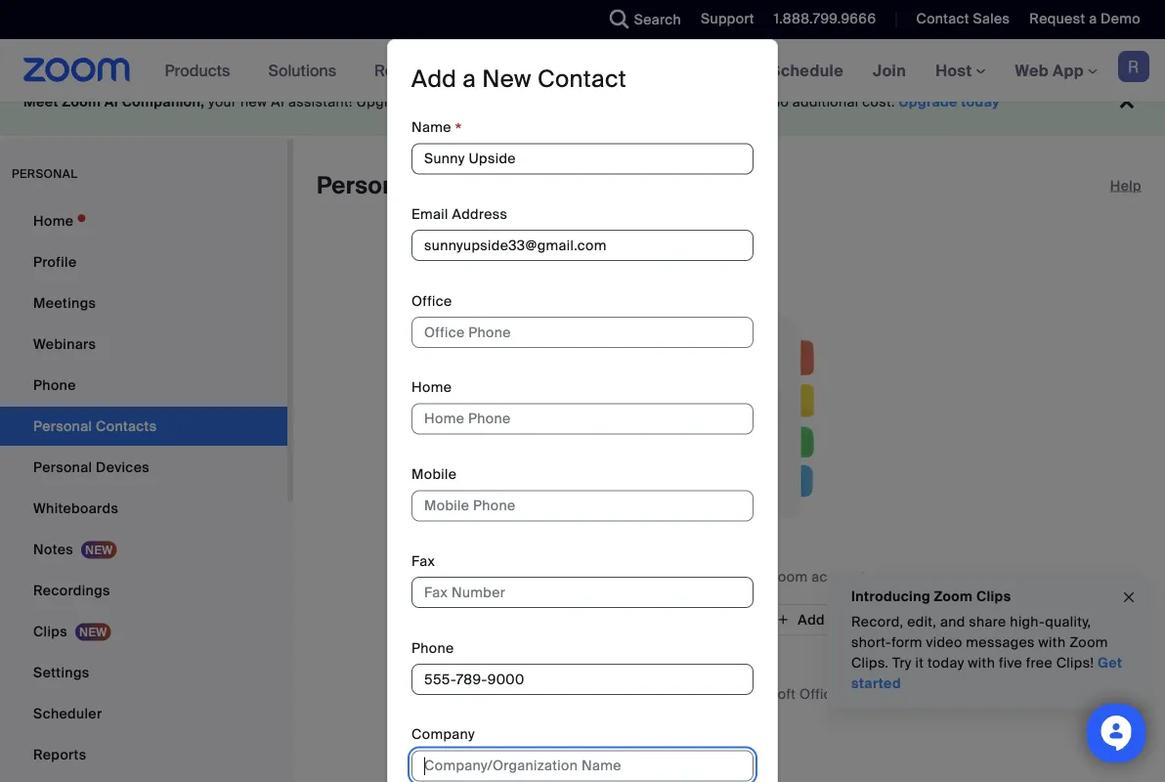 Task type: locate. For each thing, give the bounding box(es) containing it.
1 vertical spatial clips
[[33, 622, 67, 640]]

devices
[[96, 458, 150, 476]]

2 horizontal spatial contact
[[916, 10, 970, 28]]

1 horizontal spatial a
[[1089, 10, 1097, 28]]

personal devices link
[[0, 448, 287, 487]]

1 horizontal spatial clips
[[977, 587, 1011, 605]]

1 vertical spatial home
[[412, 379, 452, 397]]

upgrade right cost.
[[899, 93, 958, 111]]

0 horizontal spatial clips
[[33, 622, 67, 640]]

join
[[873, 60, 906, 81]]

home inside personal menu menu
[[33, 212, 74, 230]]

a
[[1089, 10, 1097, 28], [463, 64, 476, 94]]

whiteboards link
[[0, 489, 287, 528]]

to
[[418, 93, 431, 111], [641, 93, 654, 111], [720, 568, 733, 586]]

contacts right no
[[612, 568, 670, 586]]

clips link
[[0, 612, 287, 651]]

add right add image
[[798, 611, 825, 629]]

0 horizontal spatial your
[[208, 93, 237, 111]]

1 vertical spatial your
[[737, 568, 766, 586]]

1 vertical spatial contacts
[[944, 685, 1002, 703]]

0 horizontal spatial office
[[412, 292, 452, 310]]

1 vertical spatial add
[[798, 611, 825, 629]]

name
[[412, 118, 451, 136]]

add inside button
[[798, 611, 825, 629]]

add inside dialog
[[412, 64, 457, 94]]

import from csv file
[[597, 611, 736, 629]]

request
[[1030, 10, 1086, 28]]

0 horizontal spatial microsoft
[[564, 685, 627, 703]]

Fax text field
[[412, 577, 754, 608]]

add a new contact
[[412, 64, 627, 94]]

0 horizontal spatial personal
[[33, 458, 92, 476]]

personal for personal contacts
[[317, 171, 418, 201]]

2 horizontal spatial ai
[[658, 93, 671, 111]]

1 ai from the left
[[104, 93, 118, 111]]

Office Phone text field
[[412, 317, 754, 348]]

1 horizontal spatial contacts
[[944, 685, 1002, 703]]

2 vertical spatial and
[[704, 685, 729, 703]]

close image
[[1121, 586, 1137, 609]]

meet
[[23, 93, 59, 111]]

0 horizontal spatial with
[[968, 654, 995, 672]]

add a new contact dialog
[[387, 39, 778, 782]]

Company text field
[[412, 750, 754, 782]]

office left 365,
[[800, 685, 840, 703]]

1 vertical spatial office
[[800, 685, 840, 703]]

contact sales link up meetings navigation
[[916, 10, 1010, 28]]

personal up email
[[317, 171, 418, 201]]

your right the added
[[737, 568, 766, 586]]

meet zoom ai companion, your new ai assistant! upgrade to zoom one pro and get access to ai companion at no additional cost. upgrade today
[[23, 93, 1000, 111]]

clips
[[977, 587, 1011, 605], [33, 622, 67, 640]]

1 vertical spatial phone
[[412, 639, 454, 657]]

companion
[[675, 93, 752, 111]]

contact sales link
[[902, 0, 1015, 39], [916, 10, 1010, 28]]

1 horizontal spatial add
[[798, 611, 825, 629]]

your inside meet zoom ai companion, footer
[[208, 93, 237, 111]]

free
[[1026, 654, 1053, 672]]

record,
[[852, 613, 904, 631]]

upgrade
[[356, 93, 414, 111], [899, 93, 958, 111]]

0 horizontal spatial a
[[463, 64, 476, 94]]

0 horizontal spatial phone
[[33, 376, 76, 394]]

personal inside menu
[[33, 458, 92, 476]]

today inside record, edit, and share high-quality, short-form video messages with zoom clips. try it today with five free clips!
[[928, 654, 965, 672]]

personal menu menu
[[0, 201, 287, 776]]

1 horizontal spatial phone
[[412, 639, 454, 657]]

add contact
[[798, 611, 882, 629]]

1 microsoft from the left
[[564, 685, 627, 703]]

schedule link
[[755, 39, 858, 102]]

home up profile
[[33, 212, 74, 230]]

pricing
[[552, 61, 605, 81]]

today inside meet zoom ai companion, footer
[[961, 93, 1000, 111]]

profile link
[[0, 242, 287, 282]]

one
[[477, 93, 505, 111]]

pro
[[509, 93, 531, 111]]

clips inside the clips link
[[33, 622, 67, 640]]

a left the one
[[463, 64, 476, 94]]

Email Address text field
[[412, 230, 754, 261]]

0 vertical spatial and
[[535, 93, 560, 111]]

2 horizontal spatial and
[[940, 613, 965, 631]]

to up name
[[418, 93, 431, 111]]

personal
[[12, 166, 78, 181]]

0 horizontal spatial ai
[[104, 93, 118, 111]]

your left new
[[208, 93, 237, 111]]

1 horizontal spatial ai
[[271, 93, 285, 111]]

1.888.799.9666 button
[[759, 0, 881, 39], [774, 10, 876, 28]]

2 horizontal spatial to
[[720, 568, 733, 586]]

and left the 'get'
[[535, 93, 560, 111]]

add up name
[[412, 64, 457, 94]]

introducing zoom clips
[[852, 587, 1011, 605]]

plans & pricing
[[490, 61, 605, 81]]

contact sales
[[916, 10, 1010, 28]]

help link
[[1110, 170, 1142, 201]]

2 horizontal spatial your
[[912, 685, 940, 703]]

webinars link
[[0, 325, 287, 364]]

today down video on the bottom right of the page
[[928, 654, 965, 672]]

microsoft down add image
[[733, 685, 796, 703]]

phone down webinars
[[33, 376, 76, 394]]

home
[[33, 212, 74, 230], [412, 379, 452, 397]]

1 horizontal spatial and
[[704, 685, 729, 703]]

plans
[[490, 61, 532, 81]]

get
[[564, 93, 585, 111]]

1 vertical spatial contact
[[538, 64, 627, 94]]

edit,
[[907, 613, 937, 631]]

First and Last Name text field
[[412, 143, 754, 175]]

support link
[[686, 0, 759, 39], [701, 10, 755, 28]]

and right exchange,
[[704, 685, 729, 703]]

home link
[[0, 201, 287, 240]]

with down messages
[[968, 654, 995, 672]]

0 vertical spatial today
[[961, 93, 1000, 111]]

add contact button
[[760, 604, 899, 635]]

0 horizontal spatial home
[[33, 212, 74, 230]]

contact inside dialog
[[538, 64, 627, 94]]

settings link
[[0, 653, 287, 692]]

0 vertical spatial personal
[[317, 171, 418, 201]]

today down sales
[[961, 93, 1000, 111]]

contacts
[[423, 171, 528, 201]]

home up mobile
[[412, 379, 452, 397]]

meetings
[[33, 294, 96, 312]]

0 vertical spatial office
[[412, 292, 452, 310]]

phone inside personal menu menu
[[33, 376, 76, 394]]

personal up whiteboards
[[33, 458, 92, 476]]

0 vertical spatial phone
[[33, 376, 76, 394]]

personal
[[317, 171, 418, 201], [33, 458, 92, 476]]

new
[[482, 64, 532, 94]]

0 vertical spatial add
[[412, 64, 457, 94]]

cost.
[[863, 93, 895, 111]]

sync
[[877, 685, 908, 703]]

add for add contact
[[798, 611, 825, 629]]

access
[[589, 93, 637, 111]]

and
[[535, 93, 560, 111], [940, 613, 965, 631], [704, 685, 729, 703]]

quality,
[[1045, 613, 1091, 631]]

assistant!
[[288, 93, 353, 111]]

1 vertical spatial a
[[463, 64, 476, 94]]

add for add a new contact
[[412, 64, 457, 94]]

banner
[[0, 39, 1165, 103]]

contacts
[[612, 568, 670, 586], [944, 685, 1002, 703]]

request a demo
[[1030, 10, 1141, 28]]

0 vertical spatial your
[[208, 93, 237, 111]]

your down it
[[912, 685, 940, 703]]

request a demo link
[[1015, 0, 1165, 39], [1030, 10, 1141, 28]]

zoom up clips!
[[1070, 634, 1108, 652]]

0 vertical spatial contact
[[916, 10, 970, 28]]

microsoft right calendar,
[[564, 685, 627, 703]]

1 horizontal spatial upgrade
[[899, 93, 958, 111]]

no contacts added to your zoom account.
[[589, 568, 870, 586]]

0 vertical spatial home
[[33, 212, 74, 230]]

0 horizontal spatial add
[[412, 64, 457, 94]]

at
[[756, 93, 769, 111]]

microsoft
[[564, 685, 627, 703], [733, 685, 796, 703]]

for
[[419, 685, 441, 703]]

phone up for
[[412, 639, 454, 657]]

address
[[452, 205, 508, 223]]

1 horizontal spatial microsoft
[[733, 685, 796, 703]]

1 horizontal spatial your
[[737, 568, 766, 586]]

clips up share
[[977, 587, 1011, 605]]

1 horizontal spatial with
[[1039, 634, 1066, 652]]

reports link
[[0, 735, 287, 774]]

2 vertical spatial contact
[[829, 611, 882, 629]]

high-
[[1010, 613, 1045, 631]]

1 horizontal spatial contact
[[829, 611, 882, 629]]

0 horizontal spatial contact
[[538, 64, 627, 94]]

clips up settings
[[33, 622, 67, 640]]

email
[[412, 205, 448, 223]]

0 horizontal spatial and
[[535, 93, 560, 111]]

meetings link
[[0, 284, 287, 323]]

upgrade up name
[[356, 93, 414, 111]]

ai down zoom logo
[[104, 93, 118, 111]]

zoom down zoom logo
[[62, 93, 101, 111]]

calendar,
[[497, 685, 560, 703]]

1 vertical spatial personal
[[33, 458, 92, 476]]

1 vertical spatial and
[[940, 613, 965, 631]]

1 vertical spatial today
[[928, 654, 965, 672]]

2 ai from the left
[[271, 93, 285, 111]]

file
[[712, 611, 736, 629]]

a left demo
[[1089, 10, 1097, 28]]

a inside dialog
[[463, 64, 476, 94]]

zoom
[[62, 93, 101, 111], [435, 93, 474, 111], [769, 568, 808, 586], [934, 587, 973, 605], [1070, 634, 1108, 652]]

1 horizontal spatial home
[[412, 379, 452, 397]]

and up video on the bottom right of the page
[[940, 613, 965, 631]]

to right the added
[[720, 568, 733, 586]]

and inside meet zoom ai companion, footer
[[535, 93, 560, 111]]

five
[[999, 654, 1023, 672]]

0 vertical spatial contacts
[[612, 568, 670, 586]]

to right access
[[641, 93, 654, 111]]

&
[[536, 61, 548, 81]]

import from csv file button
[[560, 604, 752, 635]]

with up free
[[1039, 634, 1066, 652]]

0 vertical spatial with
[[1039, 634, 1066, 652]]

0 vertical spatial a
[[1089, 10, 1097, 28]]

contacts down the five
[[944, 685, 1002, 703]]

ai left the companion
[[658, 93, 671, 111]]

get started link
[[852, 654, 1123, 693]]

0 horizontal spatial upgrade
[[356, 93, 414, 111]]

1 horizontal spatial personal
[[317, 171, 418, 201]]

2 upgrade from the left
[[899, 93, 958, 111]]

ai right new
[[271, 93, 285, 111]]

0 horizontal spatial contacts
[[612, 568, 670, 586]]

office down email
[[412, 292, 452, 310]]

company
[[412, 726, 475, 744]]

with
[[1039, 634, 1066, 652], [968, 654, 995, 672]]



Task type: describe. For each thing, give the bounding box(es) containing it.
add image
[[777, 611, 790, 629]]

personal devices
[[33, 458, 150, 476]]

clips!
[[1057, 654, 1094, 672]]

get
[[1098, 654, 1123, 672]]

zoom logo image
[[23, 58, 131, 82]]

*
[[455, 119, 462, 141]]

zoom up edit,
[[934, 587, 973, 605]]

home inside add a new contact dialog
[[412, 379, 452, 397]]

email address
[[412, 205, 508, 223]]

google
[[445, 685, 493, 703]]

1 upgrade from the left
[[356, 93, 414, 111]]

profile
[[33, 253, 77, 271]]

a for add
[[463, 64, 476, 94]]

0 horizontal spatial to
[[418, 93, 431, 111]]

your for companion,
[[208, 93, 237, 111]]

contact inside button
[[829, 611, 882, 629]]

mobile
[[412, 465, 457, 483]]

video
[[926, 634, 963, 652]]

form
[[892, 634, 923, 652]]

1 vertical spatial with
[[968, 654, 995, 672]]

product information navigation
[[150, 39, 620, 103]]

1 horizontal spatial office
[[800, 685, 840, 703]]

meet zoom ai companion, footer
[[0, 68, 1165, 136]]

clips.
[[852, 654, 889, 672]]

record, edit, and share high-quality, short-form video messages with zoom clips. try it today with five free clips!
[[852, 613, 1108, 672]]

1.888.799.9666 button up schedule link
[[774, 10, 876, 28]]

zoom inside record, edit, and share high-quality, short-form video messages with zoom clips. try it today with five free clips!
[[1070, 634, 1108, 652]]

365,
[[844, 685, 873, 703]]

added
[[674, 568, 716, 586]]

webinars
[[33, 335, 96, 353]]

additional
[[793, 93, 859, 111]]

1.888.799.9666
[[774, 10, 876, 28]]

account.
[[812, 568, 870, 586]]

3 ai from the left
[[658, 93, 671, 111]]

zoom up *
[[435, 93, 474, 111]]

your for to
[[737, 568, 766, 586]]

scheduler link
[[0, 694, 287, 733]]

schedule
[[770, 60, 844, 81]]

notes
[[33, 540, 73, 558]]

whiteboards
[[33, 499, 118, 517]]

add image
[[576, 610, 589, 630]]

short-
[[852, 634, 892, 652]]

personal for personal devices
[[33, 458, 92, 476]]

office inside add a new contact dialog
[[412, 292, 452, 310]]

help
[[1110, 176, 1142, 195]]

sales
[[973, 10, 1010, 28]]

from
[[645, 611, 676, 629]]

and inside record, edit, and share high-quality, short-form video messages with zoom clips. try it today with five free clips!
[[940, 613, 965, 631]]

no
[[772, 93, 789, 111]]

name *
[[412, 118, 462, 141]]

zoom up add image
[[769, 568, 808, 586]]

for google calendar, microsoft exchange, and microsoft office 365, sync your contacts
[[419, 685, 1006, 703]]

Mobile text field
[[412, 490, 754, 522]]

settings
[[33, 663, 89, 681]]

recordings link
[[0, 571, 287, 610]]

2 microsoft from the left
[[733, 685, 796, 703]]

demo
[[1101, 10, 1141, 28]]

import
[[597, 611, 642, 629]]

banner containing schedule
[[0, 39, 1165, 103]]

support
[[701, 10, 755, 28]]

Phone text field
[[412, 664, 754, 695]]

recordings
[[33, 581, 110, 599]]

try
[[893, 654, 912, 672]]

messages
[[966, 634, 1035, 652]]

contact sales link up upgrade today link
[[902, 0, 1015, 39]]

1.888.799.9666 button up schedule on the top right of the page
[[759, 0, 881, 39]]

personal contacts
[[317, 171, 528, 201]]

csv
[[680, 611, 709, 629]]

join link
[[858, 39, 921, 102]]

a for request
[[1089, 10, 1097, 28]]

introducing
[[852, 587, 931, 605]]

share
[[969, 613, 1007, 631]]

it
[[916, 654, 924, 672]]

started
[[852, 675, 901, 693]]

companion,
[[122, 93, 205, 111]]

2 vertical spatial your
[[912, 685, 940, 703]]

contact inside "link"
[[916, 10, 970, 28]]

phone inside add a new contact dialog
[[412, 639, 454, 657]]

1 horizontal spatial to
[[641, 93, 654, 111]]

Home text field
[[412, 403, 754, 435]]

phone link
[[0, 366, 287, 405]]

meetings navigation
[[755, 39, 1165, 103]]

new
[[241, 93, 267, 111]]

fax
[[412, 552, 435, 570]]

no
[[589, 568, 608, 586]]

reports
[[33, 745, 86, 764]]

scheduler
[[33, 704, 102, 722]]

notes link
[[0, 530, 287, 569]]

0 vertical spatial clips
[[977, 587, 1011, 605]]

exchange,
[[631, 685, 700, 703]]



Task type: vqa. For each thing, say whether or not it's contained in the screenshot.
cell
no



